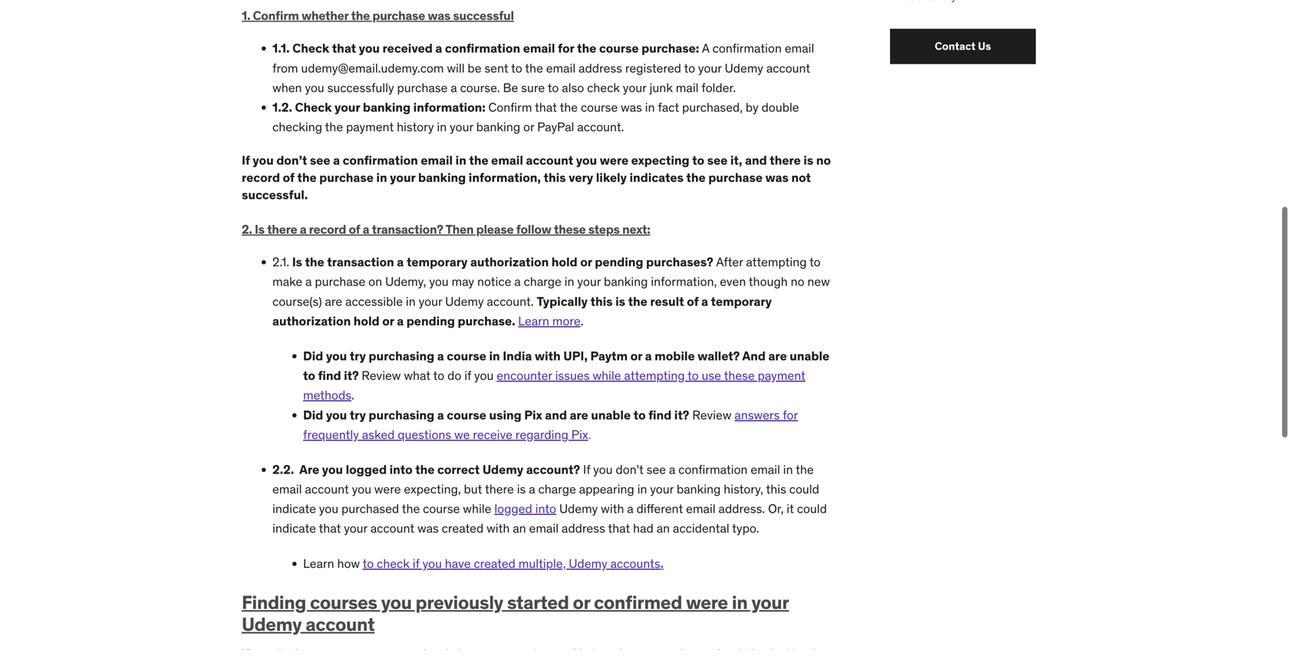 Task type: vqa. For each thing, say whether or not it's contained in the screenshot.
UPI,
yes



Task type: describe. For each thing, give the bounding box(es) containing it.
answers for frequently asked questions we receive regarding pix link
[[303, 407, 798, 442]]

regarding
[[516, 427, 569, 442]]

a down accessible
[[397, 313, 404, 329]]

a right received
[[436, 40, 442, 56]]

1 vertical spatial it?
[[675, 407, 690, 423]]

check for 1.2.
[[295, 99, 332, 115]]

answers for frequently asked questions we receive regarding pix
[[303, 407, 798, 442]]

accounts
[[611, 556, 661, 571]]

0 horizontal spatial these
[[554, 221, 586, 237]]

did for did you try purchasing a course in india with upi, paytm or a mobile wallet? and are unable to find it?
[[303, 348, 323, 364]]

banking down successfully
[[363, 99, 411, 115]]

is for the
[[292, 254, 302, 270]]

udemy with a different email address. or, it could indicate that your account was created with an email address that had an accidental typo.
[[273, 501, 827, 536]]

1 horizontal spatial find
[[649, 407, 672, 423]]

banking inside after attempting to make a purchase on udemy, you may notice a charge in your banking information, even though no new course(s) are accessible in your udemy account.
[[604, 274, 648, 290]]

if you don't see a confirmation email in the email account you were expecting, but there is a charge appearing in your banking history, this could indicate you purchased the course while
[[273, 462, 820, 517]]

that up udemy@email.udemy.com
[[332, 40, 356, 56]]

there inside if you don't see a confirmation email in the email account you were expecting to see it, and there is no record of the purchase in your banking information, this very likely indicates the purchase was not successful.
[[770, 153, 801, 168]]

2 vertical spatial are
[[570, 407, 589, 423]]

. up confirmed
[[661, 556, 664, 571]]

1 vertical spatial into
[[536, 501, 557, 517]]

0 vertical spatial review
[[362, 368, 401, 384]]

in inside did you try purchasing a course in india with upi, paytm or a mobile wallet? and are unable to find it?
[[489, 348, 500, 364]]

purchased
[[342, 501, 399, 517]]

are inside after attempting to make a purchase on udemy, you may notice a charge in your banking information, even though no new course(s) are accessible in your udemy account.
[[325, 293, 343, 309]]

typically
[[537, 293, 588, 309]]

then
[[446, 221, 474, 237]]

your inside finding courses you previously started or confirmed were in your udemy account
[[752, 591, 789, 614]]

charge inside after attempting to make a purchase on udemy, you may notice a charge in your banking information, even though no new course(s) are accessible in your udemy account.
[[524, 274, 562, 290]]

us
[[978, 39, 992, 53]]

purchasing for using
[[369, 407, 435, 423]]

asked
[[362, 427, 395, 442]]

account. inside the confirm that the course was in fact purchased, by double checking the payment history in your banking or paypal account.
[[577, 119, 624, 135]]

0 horizontal spatial with
[[487, 521, 510, 536]]

are
[[299, 462, 319, 477]]

of for 2. is there a record of a transaction? then please follow these steps next:
[[349, 221, 360, 237]]

sent
[[485, 60, 509, 76]]

a right make
[[306, 274, 312, 290]]

pix inside answers for frequently asked questions we receive regarding pix
[[572, 427, 588, 442]]

questions
[[398, 427, 452, 442]]

to check if you have created multiple, udemy accounts link
[[363, 556, 661, 571]]

udemy inside the a confirmation email from udemy@email.udemy.com will be sent to the email address registered to your udemy account when you successfully purchase a course. be sure to also check your junk mail folder.
[[725, 60, 764, 76]]

successful
[[453, 8, 514, 23]]

while inside the "encounter issues while attempting to use these payment methods"
[[593, 368, 621, 384]]

a left mobile
[[645, 348, 652, 364]]

hold inside typically this is the result of a temporary authorization hold or a pending purchase.
[[354, 313, 380, 329]]

please
[[476, 221, 514, 237]]

india
[[503, 348, 532, 364]]

authorization inside typically this is the result of a temporary authorization hold or a pending purchase.
[[273, 313, 351, 329]]

confirm that the course was in fact purchased, by double checking the payment history in your banking or paypal account.
[[273, 99, 800, 135]]

a
[[702, 40, 710, 56]]

do
[[448, 368, 462, 384]]

information, inside after attempting to make a purchase on udemy, you may notice a charge in your banking information, even though no new course(s) are accessible in your udemy account.
[[651, 274, 717, 290]]

a up the udemy,
[[397, 254, 404, 270]]

checking
[[273, 119, 322, 135]]

a confirmation email from udemy@email.udemy.com will be sent to the email address registered to your udemy account when you successfully purchase a course. be sure to also check your junk mail folder.
[[273, 40, 815, 96]]

1 horizontal spatial review
[[693, 407, 732, 423]]

after
[[716, 254, 743, 270]]

you inside after attempting to make a purchase on udemy, you may notice a charge in your banking information, even though no new course(s) are accessible in your udemy account.
[[429, 274, 449, 290]]

if for do
[[465, 368, 471, 384]]

a right notice
[[515, 274, 521, 290]]

by
[[746, 99, 759, 115]]

course(s)
[[273, 293, 322, 309]]

purchase up received
[[373, 8, 425, 23]]

answers
[[735, 407, 780, 423]]

. down typically
[[581, 313, 584, 329]]

1 vertical spatial with
[[601, 501, 624, 517]]

you up purchased
[[352, 481, 372, 497]]

1.2. check your banking information:
[[273, 99, 489, 115]]

expecting,
[[404, 481, 461, 497]]

a up 'different'
[[669, 462, 676, 477]]

1 vertical spatial there
[[267, 221, 297, 237]]

purchased,
[[682, 99, 743, 115]]

learn more .
[[518, 313, 584, 329]]

we
[[455, 427, 470, 442]]

or inside typically this is the result of a temporary authorization hold or a pending purchase.
[[382, 313, 394, 329]]

email down "history"
[[421, 153, 453, 168]]

a up 'questions'
[[437, 407, 444, 423]]

payment inside the "encounter issues while attempting to use these payment methods"
[[758, 368, 806, 384]]

udemy inside after attempting to make a purchase on udemy, you may notice a charge in your banking information, even though no new course(s) are accessible in your udemy account.
[[445, 293, 484, 309]]

will
[[447, 60, 465, 76]]

address.
[[719, 501, 765, 517]]

even
[[720, 274, 746, 290]]

were for expecting
[[600, 153, 629, 168]]

purchase down it,
[[709, 170, 763, 185]]

you right are
[[322, 462, 343, 477]]

see for history,
[[647, 462, 666, 477]]

2.
[[242, 221, 252, 237]]

multiple,
[[519, 556, 566, 571]]

confirmation inside if you don't see a confirmation email in the email account you were expecting to see it, and there is no record of the purchase in your banking information, this very likely indicates the purchase was not successful.
[[343, 153, 418, 168]]

was inside the confirm that the course was in fact purchased, by double checking the payment history in your banking or paypal account.
[[621, 99, 642, 115]]

a up review what to do if you
[[437, 348, 444, 364]]

correct
[[438, 462, 480, 477]]

pending inside typically this is the result of a temporary authorization hold or a pending purchase.
[[407, 313, 455, 329]]

1.
[[242, 8, 250, 23]]

your inside udemy with a different email address. or, it could indicate that your account was created with an email address that had an accidental typo.
[[344, 521, 368, 536]]

1.2.
[[273, 99, 292, 115]]

check inside the a confirmation email from udemy@email.udemy.com will be sent to the email address registered to your udemy account when you successfully purchase a course. be sure to also check your junk mail folder.
[[587, 80, 620, 96]]

different
[[637, 501, 683, 517]]

history
[[397, 119, 434, 135]]

email down the logged into link
[[529, 521, 559, 536]]

mobile
[[655, 348, 695, 364]]

you left purchased
[[319, 501, 339, 517]]

unable inside did you try purchasing a course in india with upi, paytm or a mobile wallet? and are unable to find it?
[[790, 348, 830, 364]]

for inside answers for frequently asked questions we receive regarding pix
[[783, 407, 798, 423]]

purchase down "checking"
[[319, 170, 374, 185]]

purchases?
[[646, 254, 714, 270]]

steps
[[589, 221, 620, 237]]

of for typically this is the result of a temporary authorization hold or a pending purchase.
[[687, 293, 699, 309]]

to inside did you try purchasing a course in india with upi, paytm or a mobile wallet? and are unable to find it?
[[303, 368, 315, 384]]

1 vertical spatial created
[[474, 556, 516, 571]]

0 horizontal spatial and
[[545, 407, 567, 423]]

a inside udemy with a different email address. or, it could indicate that your account was created with an email address that had an accidental typo.
[[627, 501, 634, 517]]

a right result
[[702, 293, 709, 309]]

account inside udemy with a different email address. or, it could indicate that your account was created with an email address that had an accidental typo.
[[371, 521, 415, 536]]

it? inside did you try purchasing a course in india with upi, paytm or a mobile wallet? and are unable to find it?
[[344, 368, 359, 384]]

or,
[[768, 501, 784, 517]]

to inside the "encounter issues while attempting to use these payment methods"
[[688, 368, 699, 384]]

started
[[507, 591, 569, 614]]

learn more link
[[518, 313, 581, 329]]

udemy,
[[385, 274, 426, 290]]

registered
[[626, 60, 682, 76]]

1 horizontal spatial hold
[[552, 254, 578, 270]]

could inside udemy with a different email address. or, it could indicate that your account was created with an email address that had an accidental typo.
[[797, 501, 827, 517]]

course inside did you try purchasing a course in india with upi, paytm or a mobile wallet? and are unable to find it?
[[447, 348, 487, 364]]

1. confirm whether the purchase was successful
[[242, 8, 514, 23]]

created inside udemy with a different email address. or, it could indicate that your account was created with an email address that had an accidental typo.
[[442, 521, 484, 536]]

a up logged into
[[529, 481, 536, 497]]

confirmation up be
[[445, 40, 521, 56]]

no inside after attempting to make a purchase on udemy, you may notice a charge in your banking information, even though no new course(s) are accessible in your udemy account.
[[791, 274, 805, 290]]

you right do
[[474, 368, 494, 384]]

address inside the a confirmation email from udemy@email.udemy.com will be sent to the email address registered to your udemy account when you successfully purchase a course. be sure to also check your junk mail folder.
[[579, 60, 623, 76]]

finding courses you previously started or confirmed were in your udemy account
[[242, 591, 789, 636]]

contact
[[935, 39, 976, 53]]

try for did you try purchasing a course using pix and are unable to find it? review
[[350, 407, 366, 423]]

udemy right "multiple,"
[[569, 556, 608, 571]]

are inside did you try purchasing a course in india with upi, paytm or a mobile wallet? and are unable to find it?
[[769, 348, 787, 364]]

learn for learn more .
[[518, 313, 550, 329]]

fact
[[658, 99, 679, 115]]

use
[[702, 368, 722, 384]]

that up how
[[319, 521, 341, 536]]

logged into
[[495, 501, 557, 517]]

from
[[273, 60, 298, 76]]

0 vertical spatial into
[[390, 462, 413, 477]]

is inside the if you don't see a confirmation email in the email account you were expecting, but there is a charge appearing in your banking history, this could indicate you purchased the course while
[[517, 481, 526, 497]]

course.
[[460, 80, 500, 96]]

to inside after attempting to make a purchase on udemy, you may notice a charge in your banking information, even though no new course(s) are accessible in your udemy account.
[[810, 254, 821, 270]]

email down the confirm that the course was in fact purchased, by double checking the payment history in your banking or paypal account.
[[491, 153, 523, 168]]

course inside the confirm that the course was in fact purchased, by double checking the payment history in your banking or paypal account.
[[581, 99, 618, 115]]

whether
[[302, 8, 349, 23]]

history,
[[724, 481, 764, 497]]

no inside if you don't see a confirmation email in the email account you were expecting to see it, and there is no record of the purchase in your banking information, this very likely indicates the purchase was not successful.
[[817, 153, 831, 168]]

could inside the if you don't see a confirmation email in the email account you were expecting, but there is a charge appearing in your banking history, this could indicate you purchased the course while
[[790, 481, 820, 497]]

had
[[633, 521, 654, 536]]

attempting inside the "encounter issues while attempting to use these payment methods"
[[624, 368, 685, 384]]

. up frequently
[[352, 387, 355, 403]]

confirmed
[[594, 591, 682, 614]]

that left the had
[[608, 521, 630, 536]]

did you try purchasing a course using pix and are unable to find it? review
[[303, 407, 735, 423]]

folder.
[[702, 80, 736, 96]]

was left successful
[[428, 8, 451, 23]]

that inside the confirm that the course was in fact purchased, by double checking the payment history in your banking or paypal account.
[[535, 99, 557, 115]]

account inside the a confirmation email from udemy@email.udemy.com will be sent to the email address registered to your udemy account when you successfully purchase a course. be sure to also check your junk mail folder.
[[767, 60, 811, 76]]

encounter
[[497, 368, 553, 384]]

udemy inside udemy with a different email address. or, it could indicate that your account was created with an email address that had an accidental typo.
[[559, 501, 598, 517]]

1 horizontal spatial authorization
[[471, 254, 549, 270]]

finding
[[242, 591, 306, 614]]

next:
[[623, 221, 651, 237]]

information, inside if you don't see a confirmation email in the email account you were expecting to see it, and there is no record of the purchase in your banking information, this very likely indicates the purchase was not successful.
[[469, 170, 541, 185]]

be
[[468, 60, 482, 76]]

to inside if you don't see a confirmation email in the email account you were expecting to see it, and there is no record of the purchase in your banking information, this very likely indicates the purchase was not successful.
[[693, 153, 705, 168]]

transaction?
[[372, 221, 444, 237]]

follow
[[516, 221, 552, 237]]

if for record
[[242, 153, 250, 168]]

1 horizontal spatial pending
[[595, 254, 644, 270]]

on
[[369, 274, 382, 290]]

a up transaction at the left of the page
[[363, 221, 369, 237]]

you up udemy@email.udemy.com
[[359, 40, 380, 56]]

1 vertical spatial check
[[377, 556, 410, 571]]

email up accidental
[[686, 501, 716, 517]]

was inside if you don't see a confirmation email in the email account you were expecting to see it, and there is no record of the purchase in your banking information, this very likely indicates the purchase was not successful.
[[766, 170, 789, 185]]

were for expecting,
[[374, 481, 401, 497]]

0 vertical spatial for
[[558, 40, 575, 56]]

account. inside after attempting to make a purchase on udemy, you may notice a charge in your banking information, even though no new course(s) are accessible in your udemy account.
[[487, 293, 534, 309]]

0 horizontal spatial logged
[[346, 462, 387, 477]]

and
[[743, 348, 766, 364]]

learn for learn how to check if you have created multiple, udemy accounts .
[[303, 556, 334, 571]]

appearing
[[579, 481, 635, 497]]

. right regarding
[[588, 427, 591, 442]]

contact us button
[[891, 29, 1036, 64]]

successful.
[[242, 187, 308, 203]]

2 horizontal spatial see
[[708, 153, 728, 168]]

very
[[569, 170, 594, 185]]

but
[[464, 481, 482, 497]]

see for the
[[310, 153, 331, 168]]

1 vertical spatial record
[[309, 221, 346, 237]]



Task type: locate. For each thing, give the bounding box(es) containing it.
1 vertical spatial this
[[591, 293, 613, 309]]

1 vertical spatial find
[[649, 407, 672, 423]]

accessible
[[345, 293, 403, 309]]

1 vertical spatial account.
[[487, 293, 534, 309]]

of inside if you don't see a confirmation email in the email account you were expecting to see it, and there is no record of the purchase in your banking information, this very likely indicates the purchase was not successful.
[[283, 170, 295, 185]]

0 horizontal spatial it?
[[344, 368, 359, 384]]

0 horizontal spatial if
[[413, 556, 420, 571]]

or down accessible
[[382, 313, 394, 329]]

1 vertical spatial try
[[350, 407, 366, 423]]

previously
[[416, 591, 504, 614]]

0 vertical spatial are
[[325, 293, 343, 309]]

could
[[790, 481, 820, 497], [797, 501, 827, 517]]

1 try from the top
[[350, 348, 366, 364]]

with inside did you try purchasing a course in india with upi, paytm or a mobile wallet? and are unable to find it?
[[535, 348, 561, 364]]

also
[[562, 80, 584, 96]]

banking
[[363, 99, 411, 115], [476, 119, 521, 135], [418, 170, 466, 185], [604, 274, 648, 290], [677, 481, 721, 497]]

frequently
[[303, 427, 359, 442]]

you up appearing
[[594, 462, 613, 477]]

1 vertical spatial while
[[463, 501, 492, 517]]

1 horizontal spatial of
[[349, 221, 360, 237]]

1 vertical spatial no
[[791, 274, 805, 290]]

1 vertical spatial charge
[[539, 481, 576, 497]]

1 vertical spatial authorization
[[273, 313, 351, 329]]

.
[[581, 313, 584, 329], [352, 387, 355, 403], [588, 427, 591, 442], [661, 556, 664, 571]]

if left have
[[413, 556, 420, 571]]

charge
[[524, 274, 562, 290], [539, 481, 576, 497]]

review what to do if you
[[362, 368, 497, 384]]

attempting down mobile
[[624, 368, 685, 384]]

0 horizontal spatial don't
[[277, 153, 307, 168]]

see up 'different'
[[647, 462, 666, 477]]

logged
[[346, 462, 387, 477], [495, 501, 533, 517]]

purchasing up 'questions'
[[369, 407, 435, 423]]

you inside the a confirmation email from udemy@email.udemy.com will be sent to the email address registered to your udemy account when you successfully purchase a course. be sure to also check your junk mail folder.
[[305, 80, 324, 96]]

account
[[767, 60, 811, 76], [526, 153, 574, 168], [305, 481, 349, 497], [371, 521, 415, 536], [306, 613, 375, 636]]

email up double
[[785, 40, 815, 56]]

be
[[503, 80, 518, 96]]

0 horizontal spatial information,
[[469, 170, 541, 185]]

confirmation inside the a confirmation email from udemy@email.udemy.com will be sent to the email address registered to your udemy account when you successfully purchase a course. be sure to also check your junk mail folder.
[[713, 40, 782, 56]]

you up successful.
[[253, 153, 274, 168]]

paytm
[[591, 348, 628, 364]]

0 horizontal spatial is
[[255, 221, 265, 237]]

1 vertical spatial indicate
[[273, 521, 316, 536]]

2 an from the left
[[657, 521, 670, 536]]

transaction
[[327, 254, 394, 270]]

no
[[817, 153, 831, 168], [791, 274, 805, 290]]

1 horizontal spatial information,
[[651, 274, 717, 290]]

your inside if you don't see a confirmation email in the email account you were expecting to see it, and there is no record of the purchase in your banking information, this very likely indicates the purchase was not successful.
[[390, 170, 416, 185]]

2 vertical spatial there
[[485, 481, 514, 497]]

likely
[[596, 170, 627, 185]]

this inside if you don't see a confirmation email in the email account you were expecting to see it, and there is no record of the purchase in your banking information, this very likely indicates the purchase was not successful.
[[544, 170, 566, 185]]

2 horizontal spatial with
[[601, 501, 624, 517]]

have
[[445, 556, 471, 571]]

is for there
[[255, 221, 265, 237]]

account. right paypal
[[577, 119, 624, 135]]

purchasing inside did you try purchasing a course in india with upi, paytm or a mobile wallet? and are unable to find it?
[[369, 348, 435, 364]]

0 vertical spatial if
[[242, 153, 250, 168]]

1 indicate from the top
[[273, 501, 316, 517]]

don't for record
[[277, 153, 307, 168]]

0 vertical spatial were
[[600, 153, 629, 168]]

learn how to check if you have created multiple, udemy accounts .
[[303, 556, 664, 571]]

0 horizontal spatial no
[[791, 274, 805, 290]]

how
[[337, 556, 360, 571]]

what
[[404, 368, 431, 384]]

or right started
[[573, 591, 590, 614]]

pix
[[525, 407, 543, 423], [572, 427, 588, 442]]

attempting
[[746, 254, 807, 270], [624, 368, 685, 384]]

encounter issues while attempting to use these payment methods
[[303, 368, 806, 403]]

0 horizontal spatial an
[[513, 521, 526, 536]]

payment down and
[[758, 368, 806, 384]]

account inside finding courses you previously started or confirmed were in your udemy account
[[306, 613, 375, 636]]

account.
[[577, 119, 624, 135], [487, 293, 534, 309]]

a down successful.
[[300, 221, 307, 237]]

created up have
[[442, 521, 484, 536]]

1 vertical spatial don't
[[616, 462, 644, 477]]

you
[[359, 40, 380, 56], [305, 80, 324, 96], [253, 153, 274, 168], [576, 153, 597, 168], [429, 274, 449, 290], [326, 348, 347, 364], [474, 368, 494, 384], [326, 407, 347, 423], [322, 462, 343, 477], [594, 462, 613, 477], [352, 481, 372, 497], [319, 501, 339, 517], [423, 556, 442, 571], [381, 591, 412, 614]]

email up "also" at the left top
[[546, 60, 576, 76]]

received
[[383, 40, 433, 56]]

banking up accidental
[[677, 481, 721, 497]]

record up transaction at the left of the page
[[309, 221, 346, 237]]

1 vertical spatial of
[[349, 221, 360, 237]]

account?
[[526, 462, 580, 477]]

and right it,
[[745, 153, 767, 168]]

while
[[593, 368, 621, 384], [463, 501, 492, 517]]

1 vertical spatial did
[[303, 407, 323, 423]]

see
[[310, 153, 331, 168], [708, 153, 728, 168], [647, 462, 666, 477]]

0 vertical spatial charge
[[524, 274, 562, 290]]

course inside the if you don't see a confirmation email in the email account you were expecting, but there is a charge appearing in your banking history, this could indicate you purchased the course while
[[423, 501, 460, 517]]

this
[[544, 170, 566, 185], [591, 293, 613, 309], [766, 481, 787, 497]]

were inside if you don't see a confirmation email in the email account you were expecting to see it, and there is no record of the purchase in your banking information, this very likely indicates the purchase was not successful.
[[600, 153, 629, 168]]

account inside if you don't see a confirmation email in the email account you were expecting to see it, and there is no record of the purchase in your banking information, this very likely indicates the purchase was not successful.
[[526, 153, 574, 168]]

1 horizontal spatial account.
[[577, 119, 624, 135]]

0 horizontal spatial there
[[267, 221, 297, 237]]

that up paypal
[[535, 99, 557, 115]]

1.1.
[[273, 40, 290, 56]]

0 horizontal spatial see
[[310, 153, 331, 168]]

confirm right 1.
[[253, 8, 299, 23]]

account down paypal
[[526, 153, 574, 168]]

0 horizontal spatial confirm
[[253, 8, 299, 23]]

2 did from the top
[[303, 407, 323, 423]]

2. is there a record of a transaction? then please follow these steps next:
[[242, 221, 651, 237]]

the
[[351, 8, 370, 23], [577, 40, 597, 56], [525, 60, 543, 76], [560, 99, 578, 115], [325, 119, 343, 135], [469, 153, 489, 168], [297, 170, 317, 185], [687, 170, 706, 185], [305, 254, 325, 270], [628, 293, 648, 309], [415, 462, 435, 477], [796, 462, 814, 477], [402, 501, 420, 517]]

or inside the confirm that the course was in fact purchased, by double checking the payment history in your banking or paypal account.
[[524, 119, 535, 135]]

1 did from the top
[[303, 348, 323, 364]]

find up methods
[[318, 368, 341, 384]]

0 vertical spatial try
[[350, 348, 366, 364]]

check right "also" at the left top
[[587, 80, 620, 96]]

banking up 2. is there a record of a transaction? then please follow these steps next:
[[418, 170, 466, 185]]

is inside if you don't see a confirmation email in the email account you were expecting to see it, and there is no record of the purchase in your banking information, this very likely indicates the purchase was not successful.
[[804, 153, 814, 168]]

1 vertical spatial learn
[[303, 556, 334, 571]]

was
[[428, 8, 451, 23], [621, 99, 642, 115], [766, 170, 789, 185], [418, 521, 439, 536]]

was inside udemy with a different email address. or, it could indicate that your account was created with an email address that had an accidental typo.
[[418, 521, 439, 536]]

indicate inside the if you don't see a confirmation email in the email account you were expecting, but there is a charge appearing in your banking history, this could indicate you purchased the course while
[[273, 501, 316, 517]]

udemy down appearing
[[559, 501, 598, 517]]

wallet?
[[698, 348, 740, 364]]

a inside if you don't see a confirmation email in the email account you were expecting to see it, and there is no record of the purchase in your banking information, this very likely indicates the purchase was not successful.
[[333, 153, 340, 168]]

try inside did you try purchasing a course in india with upi, paytm or a mobile wallet? and are unable to find it?
[[350, 348, 366, 364]]

try for did you try purchasing a course in india with upi, paytm or a mobile wallet? and are unable to find it?
[[350, 348, 366, 364]]

2 horizontal spatial of
[[687, 293, 699, 309]]

and up regarding
[[545, 407, 567, 423]]

indicate inside udemy with a different email address. or, it could indicate that your account was created with an email address that had an accidental typo.
[[273, 521, 316, 536]]

0 vertical spatial check
[[587, 80, 620, 96]]

were inside finding courses you previously started or confirmed were in your udemy account
[[686, 591, 728, 614]]

1 vertical spatial hold
[[354, 313, 380, 329]]

2.2.  are you logged into the correct udemy account?
[[273, 462, 580, 477]]

0 vertical spatial unable
[[790, 348, 830, 364]]

while inside the if you don't see a confirmation email in the email account you were expecting, but there is a charge appearing in your banking history, this could indicate you purchased the course while
[[463, 501, 492, 517]]

you up frequently
[[326, 407, 347, 423]]

in inside finding courses you previously started or confirmed were in your udemy account
[[732, 591, 748, 614]]

mail
[[676, 80, 699, 96]]

0 vertical spatial these
[[554, 221, 586, 237]]

if for check
[[413, 556, 420, 571]]

0 horizontal spatial pix
[[525, 407, 543, 423]]

course up registered
[[599, 40, 639, 56]]

was left fact
[[621, 99, 642, 115]]

email up history,
[[751, 462, 781, 477]]

was down expecting,
[[418, 521, 439, 536]]

that
[[332, 40, 356, 56], [535, 99, 557, 115], [319, 521, 341, 536], [608, 521, 630, 536]]

0 vertical spatial hold
[[552, 254, 578, 270]]

or inside did you try purchasing a course in india with upi, paytm or a mobile wallet? and are unable to find it?
[[631, 348, 643, 364]]

expecting
[[632, 153, 690, 168]]

confirm
[[253, 8, 299, 23], [489, 99, 532, 115]]

confirm inside the confirm that the course was in fact purchased, by double checking the payment history in your banking or paypal account.
[[489, 99, 532, 115]]

with down logged into
[[487, 521, 510, 536]]

banking inside the confirm that the course was in fact purchased, by double checking the payment history in your banking or paypal account.
[[476, 119, 521, 135]]

and
[[745, 153, 767, 168], [545, 407, 567, 423]]

purchase inside the a confirmation email from udemy@email.udemy.com will be sent to the email address registered to your udemy account when you successfully purchase a course. be sure to also check your junk mail folder.
[[397, 80, 448, 96]]

0 vertical spatial don't
[[277, 153, 307, 168]]

0 vertical spatial with
[[535, 348, 561, 364]]

temporary inside typically this is the result of a temporary authorization hold or a pending purchase.
[[711, 293, 772, 309]]

purchase up the information:
[[397, 80, 448, 96]]

1 vertical spatial logged
[[495, 501, 533, 517]]

upi,
[[564, 348, 588, 364]]

a inside the a confirmation email from udemy@email.udemy.com will be sent to the email address registered to your udemy account when you successfully purchase a course. be sure to also check your junk mail folder.
[[451, 80, 457, 96]]

the inside the a confirmation email from udemy@email.udemy.com will be sent to the email address registered to your udemy account when you successfully purchase a course. be sure to also check your junk mail folder.
[[525, 60, 543, 76]]

0 horizontal spatial hold
[[354, 313, 380, 329]]

1 vertical spatial for
[[783, 407, 798, 423]]

don't up appearing
[[616, 462, 644, 477]]

0 horizontal spatial temporary
[[407, 254, 468, 270]]

did down methods
[[303, 407, 323, 423]]

encounter issues while attempting to use these payment methods link
[[303, 368, 806, 403]]

is inside typically this is the result of a temporary authorization hold or a pending purchase.
[[616, 293, 626, 309]]

0 vertical spatial indicate
[[273, 501, 316, 517]]

did
[[303, 348, 323, 364], [303, 407, 323, 423]]

issues
[[555, 368, 590, 384]]

pending
[[595, 254, 644, 270], [407, 313, 455, 329]]

0 vertical spatial there
[[770, 153, 801, 168]]

your inside the if you don't see a confirmation email in the email account you were expecting, but there is a charge appearing in your banking history, this could indicate you purchased the course while
[[650, 481, 674, 497]]

this up or,
[[766, 481, 787, 497]]

these left steps
[[554, 221, 586, 237]]

1 horizontal spatial logged
[[495, 501, 533, 517]]

email down are
[[273, 481, 302, 497]]

payment inside the confirm that the course was in fact purchased, by double checking the payment history in your banking or paypal account.
[[346, 119, 394, 135]]

udemy down "receive"
[[483, 462, 524, 477]]

is up logged into
[[517, 481, 526, 497]]

purchasing for in
[[369, 348, 435, 364]]

unable
[[790, 348, 830, 364], [591, 407, 631, 423]]

with left 'upi,' at the left bottom of page
[[535, 348, 561, 364]]

if for your
[[583, 462, 591, 477]]

0 vertical spatial learn
[[518, 313, 550, 329]]

1 vertical spatial is
[[292, 254, 302, 270]]

if inside the if you don't see a confirmation email in the email account you were expecting, but there is a charge appearing in your banking history, this could indicate you purchased the course while
[[583, 462, 591, 477]]

these inside the "encounter issues while attempting to use these payment methods"
[[724, 368, 755, 384]]

0 vertical spatial information,
[[469, 170, 541, 185]]

logged into link
[[495, 501, 557, 517]]

2.1. is the transaction a temporary authorization hold or pending purchases?
[[273, 254, 716, 270]]

check up "checking"
[[295, 99, 332, 115]]

typically this is the result of a temporary authorization hold or a pending purchase.
[[273, 293, 772, 329]]

methods
[[303, 387, 352, 403]]

1 horizontal spatial don't
[[616, 462, 644, 477]]

1 vertical spatial could
[[797, 501, 827, 517]]

0 vertical spatial could
[[790, 481, 820, 497]]

a down will
[[451, 80, 457, 96]]

0 horizontal spatial payment
[[346, 119, 394, 135]]

not
[[792, 170, 811, 185]]

don't inside if you don't see a confirmation email in the email account you were expecting to see it, and there is no record of the purchase in your banking information, this very likely indicates the purchase was not successful.
[[277, 153, 307, 168]]

result
[[651, 293, 684, 309]]

this inside typically this is the result of a temporary authorization hold or a pending purchase.
[[591, 293, 613, 309]]

0 vertical spatial while
[[593, 368, 621, 384]]

0 vertical spatial record
[[242, 170, 280, 185]]

purchase down transaction at the left of the page
[[315, 274, 366, 290]]

in
[[645, 99, 655, 115], [437, 119, 447, 135], [456, 153, 467, 168], [376, 170, 387, 185], [565, 274, 575, 290], [406, 293, 416, 309], [489, 348, 500, 364], [784, 462, 793, 477], [638, 481, 647, 497], [732, 591, 748, 614]]

attempting inside after attempting to make a purchase on udemy, you may notice a charge in your banking information, even though no new course(s) are accessible in your udemy account.
[[746, 254, 807, 270]]

0 vertical spatial of
[[283, 170, 295, 185]]

0 horizontal spatial attempting
[[624, 368, 685, 384]]

1 purchasing from the top
[[369, 348, 435, 364]]

to
[[511, 60, 523, 76], [684, 60, 696, 76], [548, 80, 559, 96], [693, 153, 705, 168], [810, 254, 821, 270], [303, 368, 315, 384], [433, 368, 445, 384], [688, 368, 699, 384], [634, 407, 646, 423], [363, 556, 374, 571]]

information, up "please"
[[469, 170, 541, 185]]

attempting up the though
[[746, 254, 807, 270]]

payment
[[346, 119, 394, 135], [758, 368, 806, 384]]

is right 2.
[[255, 221, 265, 237]]

1 horizontal spatial while
[[593, 368, 621, 384]]

2 horizontal spatial this
[[766, 481, 787, 497]]

1 vertical spatial is
[[616, 293, 626, 309]]

you left may
[[429, 274, 449, 290]]

into down the account?
[[536, 501, 557, 517]]

new
[[808, 274, 830, 290]]

or down steps
[[581, 254, 592, 270]]

0 horizontal spatial into
[[390, 462, 413, 477]]

1 horizontal spatial payment
[[758, 368, 806, 384]]

of inside typically this is the result of a temporary authorization hold or a pending purchase.
[[687, 293, 699, 309]]

you up very at the left top
[[576, 153, 597, 168]]

were right confirmed
[[686, 591, 728, 614]]

0 vertical spatial find
[[318, 368, 341, 384]]

purchase inside after attempting to make a purchase on udemy, you may notice a charge in your banking information, even though no new course(s) are accessible in your udemy account.
[[315, 274, 366, 290]]

did for did you try purchasing a course using pix and are unable to find it? review
[[303, 407, 323, 423]]

course down expecting,
[[423, 501, 460, 517]]

purchase.
[[458, 313, 516, 329]]

1 horizontal spatial temporary
[[711, 293, 772, 309]]

0 horizontal spatial account.
[[487, 293, 534, 309]]

0 vertical spatial and
[[745, 153, 767, 168]]

banking inside if you don't see a confirmation email in the email account you were expecting to see it, and there is no record of the purchase in your banking information, this very likely indicates the purchase was not successful.
[[418, 170, 466, 185]]

1 horizontal spatial are
[[570, 407, 589, 423]]

there right but
[[485, 481, 514, 497]]

learn left more
[[518, 313, 550, 329]]

udemy@email.udemy.com
[[301, 60, 444, 76]]

charge down the account?
[[539, 481, 576, 497]]

2 purchasing from the top
[[369, 407, 435, 423]]

and inside if you don't see a confirmation email in the email account you were expecting to see it, and there is no record of the purchase in your banking information, this very likely indicates the purchase was not successful.
[[745, 153, 767, 168]]

review down use
[[693, 407, 732, 423]]

see down "checking"
[[310, 153, 331, 168]]

purchase
[[373, 8, 425, 23], [397, 80, 448, 96], [319, 170, 374, 185], [709, 170, 763, 185], [315, 274, 366, 290]]

2 try from the top
[[350, 407, 366, 423]]

it? up methods
[[344, 368, 359, 384]]

created right have
[[474, 556, 516, 571]]

check right 1.1.
[[293, 40, 329, 56]]

learn left how
[[303, 556, 334, 571]]

1 horizontal spatial pix
[[572, 427, 588, 442]]

after attempting to make a purchase on udemy, you may notice a charge in your banking information, even though no new course(s) are accessible in your udemy account.
[[273, 254, 830, 309]]

you inside did you try purchasing a course in india with upi, paytm or a mobile wallet? and are unable to find it?
[[326, 348, 347, 364]]

1 vertical spatial check
[[295, 99, 332, 115]]

is left result
[[616, 293, 626, 309]]

see inside the if you don't see a confirmation email in the email account you were expecting, but there is a charge appearing in your banking history, this could indicate you purchased the course while
[[647, 462, 666, 477]]

1 horizontal spatial learn
[[518, 313, 550, 329]]

1 an from the left
[[513, 521, 526, 536]]

banking inside the if you don't see a confirmation email in the email account you were expecting, but there is a charge appearing in your banking history, this could indicate you purchased the course while
[[677, 481, 721, 497]]

0 vertical spatial payment
[[346, 119, 394, 135]]

though
[[749, 274, 788, 290]]

address inside udemy with a different email address. or, it could indicate that your account was created with an email address that had an accidental typo.
[[562, 521, 606, 536]]

1 horizontal spatial there
[[485, 481, 514, 497]]

0 horizontal spatial authorization
[[273, 313, 351, 329]]

this left very at the left top
[[544, 170, 566, 185]]

successfully
[[327, 80, 394, 96]]

if up successful.
[[242, 153, 250, 168]]

while down paytm
[[593, 368, 621, 384]]

1 vertical spatial were
[[374, 481, 401, 497]]

find
[[318, 368, 341, 384], [649, 407, 672, 423]]

your inside the confirm that the course was in fact purchased, by double checking the payment history in your banking or paypal account.
[[450, 119, 474, 135]]

0 vertical spatial it?
[[344, 368, 359, 384]]

don't for your
[[616, 462, 644, 477]]

authorization
[[471, 254, 549, 270], [273, 313, 351, 329]]

don't inside the if you don't see a confirmation email in the email account you were expecting, but there is a charge appearing in your banking history, this could indicate you purchased the course while
[[616, 462, 644, 477]]

typo.
[[732, 521, 760, 536]]

notice
[[477, 274, 512, 290]]

2.1.
[[273, 254, 290, 270]]

more
[[553, 313, 581, 329]]

find inside did you try purchasing a course in india with upi, paytm or a mobile wallet? and are unable to find it?
[[318, 368, 341, 384]]

0 horizontal spatial of
[[283, 170, 295, 185]]

the inside typically this is the result of a temporary authorization hold or a pending purchase.
[[628, 293, 648, 309]]

1 vertical spatial pending
[[407, 313, 455, 329]]

confirmation down "history"
[[343, 153, 418, 168]]

or inside finding courses you previously started or confirmed were in your udemy account
[[573, 591, 590, 614]]

payment down '1.2. check your banking information:' at the top
[[346, 119, 394, 135]]

there inside the if you don't see a confirmation email in the email account you were expecting, but there is a charge appearing in your banking history, this could indicate you purchased the course while
[[485, 481, 514, 497]]

if inside if you don't see a confirmation email in the email account you were expecting to see it, and there is no record of the purchase in your banking information, this very likely indicates the purchase was not successful.
[[242, 153, 250, 168]]

temporary up may
[[407, 254, 468, 270]]

contact us
[[935, 39, 992, 53]]

record up successful.
[[242, 170, 280, 185]]

charge inside the if you don't see a confirmation email in the email account you were expecting, but there is a charge appearing in your banking history, this could indicate you purchased the course while
[[539, 481, 576, 497]]

1 horizontal spatial an
[[657, 521, 670, 536]]

1 vertical spatial if
[[413, 556, 420, 571]]

information,
[[469, 170, 541, 185], [651, 274, 717, 290]]

email up 'sure' at the top of the page
[[523, 40, 555, 56]]

review left "what"
[[362, 368, 401, 384]]

1 horizontal spatial check
[[587, 80, 620, 96]]

0 horizontal spatial learn
[[303, 556, 334, 571]]

if
[[242, 153, 250, 168], [583, 462, 591, 477]]

learn
[[518, 313, 550, 329], [303, 556, 334, 571]]

unable right and
[[790, 348, 830, 364]]

check for 1.1.
[[293, 40, 329, 56]]

1 vertical spatial information,
[[651, 274, 717, 290]]

course
[[599, 40, 639, 56], [581, 99, 618, 115], [447, 348, 487, 364], [447, 407, 487, 423], [423, 501, 460, 517]]

0 horizontal spatial unable
[[591, 407, 631, 423]]

address
[[579, 60, 623, 76], [562, 521, 606, 536]]

junk
[[650, 80, 673, 96]]

1 vertical spatial address
[[562, 521, 606, 536]]

charge up typically
[[524, 274, 562, 290]]

account inside the if you don't see a confirmation email in the email account you were expecting, but there is a charge appearing in your banking history, this could indicate you purchased the course while
[[305, 481, 349, 497]]

is
[[255, 221, 265, 237], [292, 254, 302, 270]]

pending down steps
[[595, 254, 644, 270]]

you left have
[[423, 556, 442, 571]]

1 horizontal spatial is
[[292, 254, 302, 270]]

you inside finding courses you previously started or confirmed were in your udemy account
[[381, 591, 412, 614]]

information, down purchases?
[[651, 274, 717, 290]]

course up we
[[447, 407, 487, 423]]

is right 2.1.
[[292, 254, 302, 270]]

record inside if you don't see a confirmation email in the email account you were expecting to see it, and there is no record of the purchase in your banking information, this very likely indicates the purchase was not successful.
[[242, 170, 280, 185]]

did inside did you try purchasing a course in india with upi, paytm or a mobile wallet? and are unable to find it?
[[303, 348, 323, 364]]

this inside the if you don't see a confirmation email in the email account you were expecting, but there is a charge appearing in your banking history, this could indicate you purchased the course while
[[766, 481, 787, 497]]

2 indicate from the top
[[273, 521, 316, 536]]

1 horizontal spatial if
[[583, 462, 591, 477]]

0 vertical spatial no
[[817, 153, 831, 168]]

sure
[[521, 80, 545, 96]]

if right do
[[465, 368, 471, 384]]

hold down accessible
[[354, 313, 380, 329]]

1 vertical spatial attempting
[[624, 368, 685, 384]]

if you don't see a confirmation email in the email account you were expecting to see it, and there is no record of the purchase in your banking information, this very likely indicates the purchase was not successful.
[[242, 153, 831, 203]]

was left not
[[766, 170, 789, 185]]

udemy inside finding courses you previously started or confirmed were in your udemy account
[[242, 613, 302, 636]]

a up the had
[[627, 501, 634, 517]]

if up appearing
[[583, 462, 591, 477]]

confirmation inside the if you don't see a confirmation email in the email account you were expecting, but there is a charge appearing in your banking history, this could indicate you purchased the course while
[[679, 462, 748, 477]]



